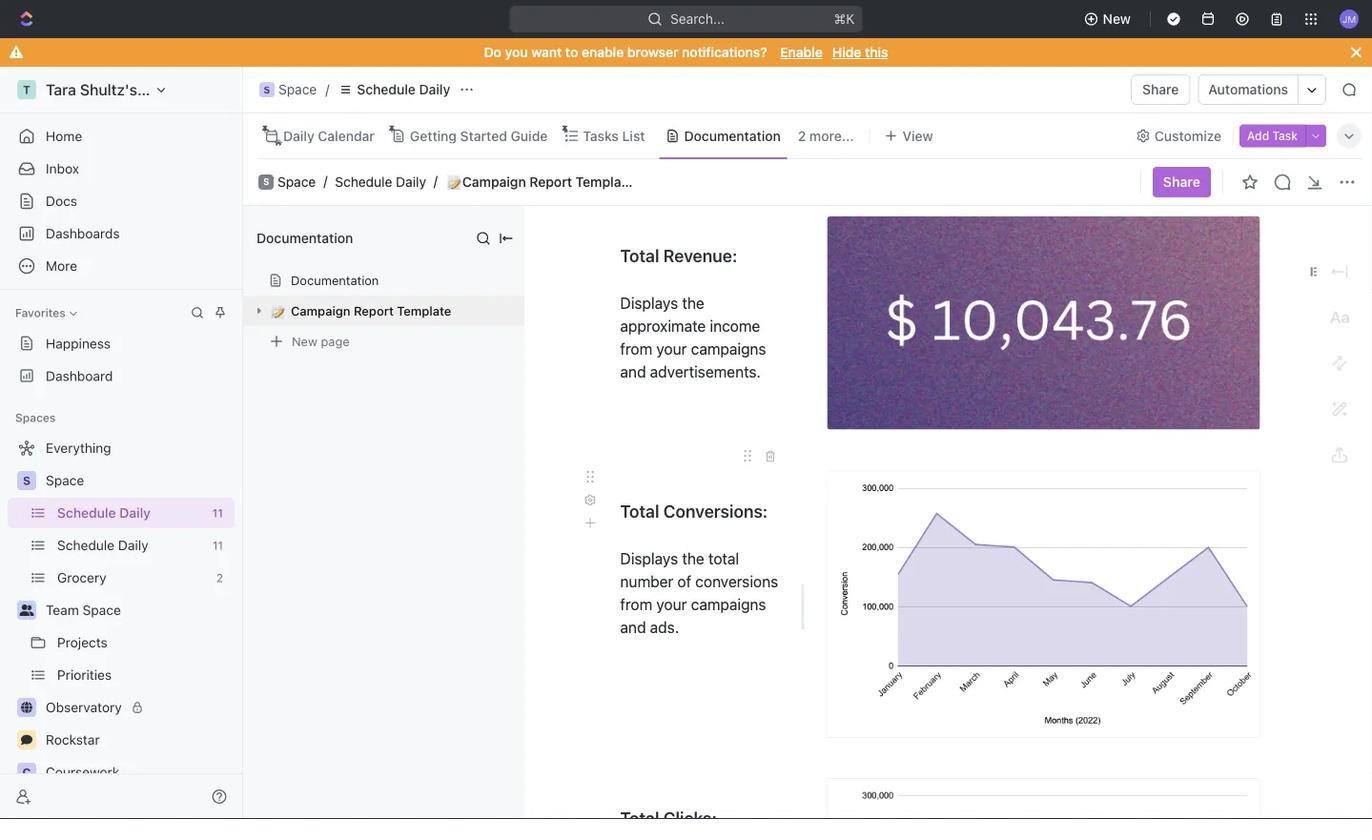 Task type: describe. For each thing, give the bounding box(es) containing it.
0 horizontal spatial space link
[[46, 465, 231, 496]]

schedule daily up getting
[[357, 82, 450, 97]]

new page
[[292, 334, 350, 349]]

getting started guide
[[410, 128, 548, 144]]

displays the approximate income from your campaigns and advertisements.
[[620, 294, 770, 381]]

do you want to enable browser notifications? enable hide this
[[484, 44, 888, 60]]

2 for 2
[[216, 571, 223, 585]]

space down everything
[[46, 473, 84, 488]]

guide
[[511, 128, 548, 144]]

and inside displays the approximate income from your campaigns and advertisements.
[[620, 363, 646, 381]]

to
[[565, 44, 578, 60]]

dashboard
[[46, 368, 113, 384]]

income
[[710, 317, 760, 335]]

1 vertical spatial 📝 campaign report template
[[269, 304, 451, 318]]

conversions:
[[664, 501, 768, 521]]

1 vertical spatial space, , element
[[17, 471, 36, 490]]

started
[[460, 128, 507, 144]]

from inside displays the approximate income from your campaigns and advertisements.
[[620, 340, 653, 358]]

tasks list
[[583, 128, 645, 144]]

workspace
[[141, 81, 220, 99]]

0 vertical spatial space, , element
[[259, 82, 275, 97]]

t
[[23, 83, 30, 96]]

task
[[1272, 129, 1298, 143]]

view button
[[878, 123, 940, 149]]

1 horizontal spatial template
[[576, 174, 634, 190]]

jm
[[1342, 13, 1356, 24]]

1 vertical spatial documentation
[[257, 230, 353, 246]]

team
[[46, 602, 79, 618]]

number
[[620, 572, 674, 590]]

spaces
[[15, 411, 56, 424]]

more...
[[809, 128, 854, 144]]

user group image
[[20, 605, 34, 616]]

inbox
[[46, 161, 79, 176]]

documentation link
[[680, 123, 781, 149]]

calendar
[[318, 128, 375, 144]]

total for total revenue:
[[620, 246, 659, 266]]

everything
[[46, 440, 111, 456]]

favorites
[[15, 306, 66, 319]]

total conversions:
[[620, 501, 768, 521]]

conversions
[[695, 572, 778, 590]]

tara
[[46, 81, 76, 99]]

new button
[[1076, 4, 1142, 34]]

sidebar navigation
[[0, 67, 247, 819]]

projects link
[[57, 627, 231, 658]]

notifications?
[[682, 44, 767, 60]]

/
[[325, 82, 329, 97]]

revenue:
[[664, 246, 737, 266]]

this
[[865, 44, 888, 60]]

daily calendar
[[283, 128, 375, 144]]

c
[[22, 766, 31, 779]]

your inside displays the approximate income from your campaigns and advertisements.
[[657, 340, 687, 358]]

ads.
[[650, 618, 679, 636]]

team space
[[46, 602, 121, 618]]

home link
[[8, 121, 235, 152]]

daily calendar link
[[279, 123, 375, 149]]

getting
[[410, 128, 457, 144]]

automations button
[[1199, 75, 1298, 104]]

campaigns inside displays the total number of conversions from your campaigns and ads.
[[691, 595, 766, 613]]

schedule daily up grocery
[[57, 537, 148, 553]]

⌘k
[[834, 11, 855, 27]]

jm button
[[1334, 4, 1365, 34]]

docs
[[46, 193, 77, 209]]

of
[[677, 572, 691, 590]]

team space link
[[46, 595, 231, 626]]

total revenue:
[[620, 246, 737, 266]]

coursework
[[46, 764, 119, 780]]

getting started guide link
[[406, 123, 548, 149]]

and inside displays the total number of conversions from your campaigns and ads.
[[620, 618, 646, 636]]

s for s space
[[263, 177, 269, 187]]

globe image
[[21, 702, 32, 713]]

observatory
[[46, 699, 122, 715]]

tara shultz's workspace, , element
[[17, 80, 36, 99]]

more
[[46, 258, 77, 274]]

view
[[903, 128, 933, 144]]

rockstar link
[[46, 725, 231, 755]]

enable
[[582, 44, 624, 60]]

customize
[[1155, 128, 1222, 144]]

documentation inside 'link'
[[684, 128, 781, 144]]

2 more...
[[798, 128, 854, 144]]

2 more... button
[[791, 123, 861, 149]]

add task
[[1247, 129, 1298, 143]]

1 vertical spatial share
[[1163, 174, 1201, 190]]

your inside displays the total number of conversions from your campaigns and ads.
[[657, 595, 687, 613]]

s space /
[[264, 82, 329, 97]]

the for total
[[682, 549, 704, 568]]

inbox link
[[8, 154, 235, 184]]



Task type: locate. For each thing, give the bounding box(es) containing it.
📝 campaign report template up page
[[269, 304, 451, 318]]

2 campaigns from the top
[[691, 595, 766, 613]]

everything link
[[8, 433, 231, 463]]

enable
[[780, 44, 823, 60]]

view button
[[878, 113, 940, 158]]

comment image
[[21, 734, 32, 746]]

space left /
[[278, 82, 317, 97]]

displays inside displays the approximate income from your campaigns and advertisements.
[[620, 294, 678, 312]]

displays for displays the total number of conversions from your campaigns and ads.
[[620, 549, 678, 568]]

documentation up page
[[291, 273, 379, 288]]

0 horizontal spatial 2
[[216, 571, 223, 585]]

1 vertical spatial and
[[620, 618, 646, 636]]

displays up number
[[620, 549, 678, 568]]

total
[[708, 549, 739, 568]]

and left "ads."
[[620, 618, 646, 636]]

the inside displays the approximate income from your campaigns and advertisements.
[[682, 294, 704, 312]]

1 vertical spatial displays
[[620, 549, 678, 568]]

s
[[264, 84, 270, 95], [263, 177, 269, 187], [23, 474, 31, 487]]

s for s space /
[[264, 84, 270, 95]]

11
[[212, 506, 223, 520], [213, 539, 223, 552]]

space up projects
[[83, 602, 121, 618]]

1 vertical spatial total
[[620, 501, 659, 521]]

happiness
[[46, 336, 111, 351]]

📝 campaign report template
[[446, 174, 634, 190], [269, 304, 451, 318]]

tree
[[8, 433, 235, 819]]

displays inside displays the total number of conversions from your campaigns and ads.
[[620, 549, 678, 568]]

report down guide
[[530, 174, 572, 190]]

1 vertical spatial template
[[397, 304, 451, 318]]

tasks list link
[[579, 123, 645, 149]]

total up number
[[620, 501, 659, 521]]

1 vertical spatial 📝
[[269, 304, 282, 318]]

your down approximate
[[657, 340, 687, 358]]

automations
[[1209, 82, 1288, 97]]

add
[[1247, 129, 1269, 143]]

and
[[620, 363, 646, 381], [620, 618, 646, 636]]

space, , element
[[259, 82, 275, 97], [17, 471, 36, 490]]

tara shultz's workspace
[[46, 81, 220, 99]]

1 horizontal spatial report
[[530, 174, 572, 190]]

2 your from the top
[[657, 595, 687, 613]]

from down number
[[620, 595, 653, 613]]

do
[[484, 44, 502, 60]]

share button
[[1131, 74, 1190, 105]]

customize button
[[1130, 123, 1227, 149]]

shultz's
[[80, 81, 137, 99]]

2 total from the top
[[620, 501, 659, 521]]

share inside button
[[1143, 82, 1179, 97]]

priorities link
[[57, 660, 231, 690]]

1 11 from the top
[[212, 506, 223, 520]]

1 horizontal spatial campaign
[[462, 174, 526, 190]]

0 horizontal spatial template
[[397, 304, 451, 318]]

and down approximate
[[620, 363, 646, 381]]

1 the from the top
[[682, 294, 704, 312]]

1 your from the top
[[657, 340, 687, 358]]

tree inside the sidebar navigation
[[8, 433, 235, 819]]

2 and from the top
[[620, 618, 646, 636]]

dashboards link
[[8, 218, 235, 249]]

1 vertical spatial campaigns
[[691, 595, 766, 613]]

priorities
[[57, 667, 112, 683]]

your up "ads."
[[657, 595, 687, 613]]

share down customize "button"
[[1163, 174, 1201, 190]]

daily
[[419, 82, 450, 97], [283, 128, 314, 144], [396, 174, 426, 190], [119, 505, 151, 521], [118, 537, 148, 553]]

0 vertical spatial 11
[[212, 506, 223, 520]]

space for team space
[[83, 602, 121, 618]]

2 left more...
[[798, 128, 806, 144]]

schedule daily down calendar
[[335, 174, 426, 190]]

rockstar
[[46, 732, 100, 748]]

campaign
[[462, 174, 526, 190], [291, 304, 350, 318]]

displays up approximate
[[620, 294, 678, 312]]

2 vertical spatial s
[[23, 474, 31, 487]]

space for s space /
[[278, 82, 317, 97]]

schedule daily down the everything "link"
[[57, 505, 151, 521]]

displays the total number of conversions from your campaigns and ads.
[[620, 549, 782, 636]]

space down daily calendar link
[[277, 174, 316, 190]]

dashboards
[[46, 226, 120, 241]]

0 vertical spatial campaign
[[462, 174, 526, 190]]

1 vertical spatial 11
[[213, 539, 223, 552]]

1 vertical spatial the
[[682, 549, 704, 568]]

documentation down s space
[[257, 230, 353, 246]]

1 vertical spatial your
[[657, 595, 687, 613]]

space link down daily calendar link
[[277, 174, 316, 190]]

0 vertical spatial 📝
[[446, 175, 458, 189]]

dropdown menu image
[[1310, 263, 1327, 280]]

0 vertical spatial s
[[264, 84, 270, 95]]

new for new page
[[292, 334, 317, 349]]

1 horizontal spatial 📝
[[446, 175, 458, 189]]

1 vertical spatial new
[[292, 334, 317, 349]]

space link down the everything "link"
[[46, 465, 231, 496]]

the for approximate
[[682, 294, 704, 312]]

2 inside the sidebar navigation
[[216, 571, 223, 585]]

more button
[[8, 251, 235, 281]]

you
[[505, 44, 528, 60]]

want
[[531, 44, 562, 60]]

1 horizontal spatial space link
[[277, 174, 316, 190]]

from down approximate
[[620, 340, 653, 358]]

campaigns inside displays the approximate income from your campaigns and advertisements.
[[691, 340, 766, 358]]

share up customize "button"
[[1143, 82, 1179, 97]]

2 inside "dropdown button"
[[798, 128, 806, 144]]

0 vertical spatial your
[[657, 340, 687, 358]]

new for new
[[1103, 11, 1131, 27]]

the inside displays the total number of conversions from your campaigns and ads.
[[682, 549, 704, 568]]

the up of
[[682, 549, 704, 568]]

0 horizontal spatial report
[[354, 304, 394, 318]]

0 vertical spatial displays
[[620, 294, 678, 312]]

0 vertical spatial share
[[1143, 82, 1179, 97]]

2 vertical spatial documentation
[[291, 273, 379, 288]]

space, , element down spaces
[[17, 471, 36, 490]]

tasks
[[583, 128, 619, 144]]

0 vertical spatial campaigns
[[691, 340, 766, 358]]

total left revenue:
[[620, 246, 659, 266]]

1 vertical spatial campaign
[[291, 304, 350, 318]]

1 vertical spatial from
[[620, 595, 653, 613]]

documentation down notifications?
[[684, 128, 781, 144]]

0 vertical spatial documentation
[[684, 128, 781, 144]]

from inside displays the total number of conversions from your campaigns and ads.
[[620, 595, 653, 613]]

1 from from the top
[[620, 340, 653, 358]]

favorites button
[[8, 301, 85, 324]]

the up approximate
[[682, 294, 704, 312]]

2 displays from the top
[[620, 549, 678, 568]]

📝
[[446, 175, 458, 189], [269, 304, 282, 318]]

home
[[46, 128, 82, 144]]

2 the from the top
[[682, 549, 704, 568]]

hide
[[832, 44, 861, 60]]

0 vertical spatial 2
[[798, 128, 806, 144]]

grocery
[[57, 570, 106, 586]]

1 vertical spatial space link
[[46, 465, 231, 496]]

1 horizontal spatial space, , element
[[259, 82, 275, 97]]

s space
[[263, 174, 316, 190]]

1 horizontal spatial new
[[1103, 11, 1131, 27]]

space for s space
[[277, 174, 316, 190]]

happiness link
[[8, 328, 235, 359]]

1 total from the top
[[620, 246, 659, 266]]

1 campaigns from the top
[[691, 340, 766, 358]]

0 vertical spatial the
[[682, 294, 704, 312]]

total
[[620, 246, 659, 266], [620, 501, 659, 521]]

campaigns down the conversions
[[691, 595, 766, 613]]

advertisements.
[[650, 363, 761, 381]]

campaigns down income
[[691, 340, 766, 358]]

0 horizontal spatial new
[[292, 334, 317, 349]]

s inside navigation
[[23, 474, 31, 487]]

docs link
[[8, 186, 235, 216]]

0 vertical spatial space link
[[277, 174, 316, 190]]

schedule daily
[[357, 82, 450, 97], [335, 174, 426, 190], [57, 505, 151, 521], [57, 537, 148, 553]]

new inside button
[[1103, 11, 1131, 27]]

1 vertical spatial report
[[354, 304, 394, 318]]

coursework link
[[46, 757, 231, 788]]

2 right grocery link
[[216, 571, 223, 585]]

2 11 from the top
[[213, 539, 223, 552]]

total for total conversions:
[[620, 501, 659, 521]]

1 vertical spatial 2
[[216, 571, 223, 585]]

1 vertical spatial s
[[263, 177, 269, 187]]

browser
[[627, 44, 678, 60]]

0 vertical spatial template
[[576, 174, 634, 190]]

2 for 2 more...
[[798, 128, 806, 144]]

approximate
[[620, 317, 706, 335]]

space
[[278, 82, 317, 97], [277, 174, 316, 190], [46, 473, 84, 488], [83, 602, 121, 618]]

0 horizontal spatial campaign
[[291, 304, 350, 318]]

0 vertical spatial from
[[620, 340, 653, 358]]

1 and from the top
[[620, 363, 646, 381]]

page
[[321, 334, 350, 349]]

space link
[[277, 174, 316, 190], [46, 465, 231, 496]]

projects
[[57, 635, 108, 650]]

s inside s space /
[[264, 84, 270, 95]]

search...
[[670, 11, 725, 27]]

0 vertical spatial total
[[620, 246, 659, 266]]

coursework, , element
[[17, 763, 36, 782]]

0 vertical spatial and
[[620, 363, 646, 381]]

0 vertical spatial 📝 campaign report template
[[446, 174, 634, 190]]

displays for displays the approximate income from your campaigns and advertisements.
[[620, 294, 678, 312]]

0 vertical spatial report
[[530, 174, 572, 190]]

0 horizontal spatial space, , element
[[17, 471, 36, 490]]

1 horizontal spatial 2
[[798, 128, 806, 144]]

displays
[[620, 294, 678, 312], [620, 549, 678, 568]]

0 horizontal spatial 📝
[[269, 304, 282, 318]]

📝 inside 📝 campaign report template
[[446, 175, 458, 189]]

s inside s space
[[263, 177, 269, 187]]

0 vertical spatial new
[[1103, 11, 1131, 27]]

template
[[576, 174, 634, 190], [397, 304, 451, 318]]

report right 📝 dropdown button
[[354, 304, 394, 318]]

grocery link
[[57, 563, 209, 593]]

add task button
[[1240, 124, 1305, 147]]

campaign down started
[[462, 174, 526, 190]]

s for s
[[23, 474, 31, 487]]

📝 button
[[268, 303, 291, 318]]

📝 campaign report template down guide
[[446, 174, 634, 190]]

2 from from the top
[[620, 595, 653, 613]]

the
[[682, 294, 704, 312], [682, 549, 704, 568]]

schedule
[[357, 82, 416, 97], [335, 174, 392, 190], [57, 505, 116, 521], [57, 537, 115, 553]]

space, , element left /
[[259, 82, 275, 97]]

campaign up new page
[[291, 304, 350, 318]]

list
[[622, 128, 645, 144]]

observatory link
[[46, 692, 231, 723]]

tree containing everything
[[8, 433, 235, 819]]

1 displays from the top
[[620, 294, 678, 312]]

2
[[798, 128, 806, 144], [216, 571, 223, 585]]



Task type: vqa. For each thing, say whether or not it's contained in the screenshot.
Automations
yes



